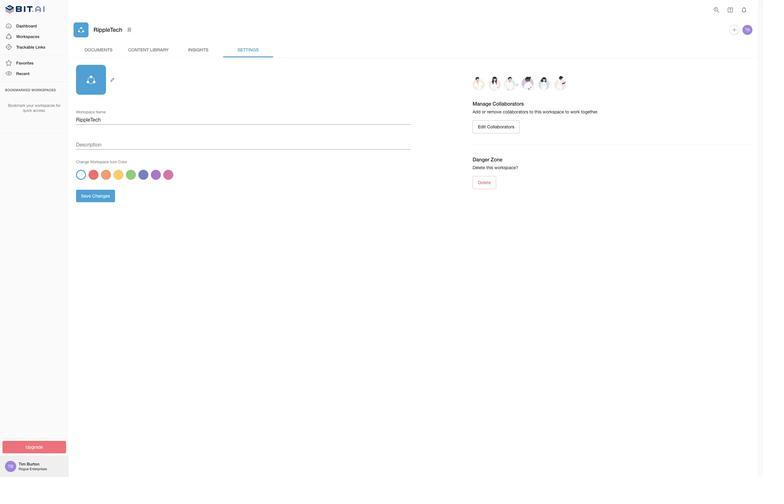 Task type: locate. For each thing, give the bounding box(es) containing it.
change workspace icon color
[[76, 160, 127, 164]]

color
[[118, 160, 127, 164]]

delete down danger
[[473, 165, 485, 170]]

workspace left icon
[[90, 160, 109, 164]]

this
[[535, 109, 542, 114], [487, 165, 493, 170]]

bookmarked workspaces
[[5, 88, 56, 92]]

save changes
[[81, 193, 110, 199]]

delete
[[473, 165, 485, 170], [478, 180, 491, 185]]

to left work
[[566, 109, 569, 114]]

upgrade
[[26, 445, 43, 450]]

recent button
[[0, 68, 69, 79]]

this left the "workspace"
[[535, 109, 542, 114]]

manage collaborators add or remove collaborators to this workspace to work together.
[[473, 101, 599, 114]]

1 vertical spatial delete
[[478, 180, 491, 185]]

tb
[[745, 28, 750, 32], [8, 464, 13, 469]]

trackable links button
[[0, 42, 69, 52]]

1 vertical spatial collaborators
[[487, 124, 515, 129]]

save
[[81, 193, 91, 199]]

0 vertical spatial collaborators
[[493, 101, 524, 107]]

bookmark image
[[126, 26, 133, 34]]

content
[[128, 47, 149, 52]]

workspace?
[[495, 165, 518, 170]]

collaborators
[[493, 101, 524, 107], [487, 124, 515, 129]]

collaborators for edit
[[487, 124, 515, 129]]

this inside "danger zone delete this workspace?"
[[487, 165, 493, 170]]

access.
[[33, 109, 46, 113]]

collaborators up the "collaborators"
[[493, 101, 524, 107]]

edit collaborators button
[[473, 120, 520, 134]]

collaborators down remove at the top of the page
[[487, 124, 515, 129]]

to
[[530, 109, 534, 114], [566, 109, 569, 114]]

workspaces
[[35, 103, 55, 108]]

insights link
[[173, 42, 223, 57]]

workspace
[[76, 110, 95, 114], [90, 160, 109, 164]]

0 vertical spatial delete
[[473, 165, 485, 170]]

1 vertical spatial this
[[487, 165, 493, 170]]

0 horizontal spatial to
[[530, 109, 534, 114]]

to right the "collaborators"
[[530, 109, 534, 114]]

0 horizontal spatial this
[[487, 165, 493, 170]]

delete inside "danger zone delete this workspace?"
[[473, 165, 485, 170]]

manage
[[473, 101, 491, 107]]

favorites
[[16, 61, 33, 66]]

tab list
[[74, 42, 754, 57]]

tb button
[[742, 24, 754, 36]]

collaborators
[[503, 109, 529, 114]]

1 vertical spatial workspace
[[90, 160, 109, 164]]

collaborators inside button
[[487, 124, 515, 129]]

collaborators for manage
[[493, 101, 524, 107]]

edit collaborators
[[478, 124, 515, 129]]

upgrade button
[[2, 441, 66, 454]]

trackable
[[16, 45, 34, 50]]

tb inside button
[[745, 28, 750, 32]]

collaborators inside manage collaborators add or remove collaborators to this workspace to work together.
[[493, 101, 524, 107]]

remove
[[487, 109, 502, 114]]

workspace
[[543, 109, 564, 114]]

burton
[[27, 462, 39, 467]]

1 horizontal spatial tb
[[745, 28, 750, 32]]

workspace left name
[[76, 110, 95, 114]]

0 vertical spatial this
[[535, 109, 542, 114]]

2 to from the left
[[566, 109, 569, 114]]

delete inside "button"
[[478, 180, 491, 185]]

0 horizontal spatial tb
[[8, 464, 13, 469]]

delete down "danger zone delete this workspace?"
[[478, 180, 491, 185]]

this down zone
[[487, 165, 493, 170]]

1 horizontal spatial this
[[535, 109, 542, 114]]

tim
[[19, 462, 26, 467]]

1 horizontal spatial to
[[566, 109, 569, 114]]

0 vertical spatial tb
[[745, 28, 750, 32]]

workspaces
[[31, 88, 56, 92]]

settings link
[[223, 42, 273, 57]]

links
[[35, 45, 45, 50]]

0 vertical spatial workspace
[[76, 110, 95, 114]]

name
[[96, 110, 106, 114]]



Task type: describe. For each thing, give the bounding box(es) containing it.
zone
[[491, 157, 503, 163]]

1 to from the left
[[530, 109, 534, 114]]

trackable links
[[16, 45, 45, 50]]

for
[[56, 103, 60, 108]]

tab list containing documents
[[74, 42, 754, 57]]

workspace name
[[76, 110, 106, 114]]

documents link
[[74, 42, 123, 57]]

dashboard button
[[0, 20, 69, 31]]

workspaces
[[16, 34, 39, 39]]

tim burton rogue enterprises
[[19, 462, 47, 471]]

icon
[[110, 160, 117, 164]]

insights
[[188, 47, 208, 52]]

bookmark your workspaces for quick access.
[[8, 103, 60, 113]]

rippletech
[[94, 26, 122, 33]]

favorites button
[[0, 58, 69, 68]]

dashboard
[[16, 23, 37, 28]]

Workspace Description text field
[[76, 140, 411, 150]]

delete button
[[473, 176, 496, 189]]

Workspace Name text field
[[76, 115, 411, 125]]

quick
[[23, 109, 32, 113]]

add
[[473, 109, 481, 114]]

edit
[[478, 124, 486, 129]]

workspaces button
[[0, 31, 69, 42]]

this inside manage collaborators add or remove collaborators to this workspace to work together.
[[535, 109, 542, 114]]

bookmark
[[8, 103, 25, 108]]

work
[[571, 109, 580, 114]]

bookmarked
[[5, 88, 30, 92]]

changes
[[92, 193, 110, 199]]

enterprises
[[30, 468, 47, 471]]

library
[[150, 47, 169, 52]]

or
[[482, 109, 486, 114]]

settings
[[238, 47, 259, 52]]

1 vertical spatial tb
[[8, 464, 13, 469]]

your
[[26, 103, 34, 108]]

content library link
[[123, 42, 173, 57]]

recent
[[16, 71, 30, 76]]

content library
[[128, 47, 169, 52]]

save changes button
[[76, 190, 115, 202]]

danger
[[473, 157, 490, 163]]

change
[[76, 160, 89, 164]]

rogue
[[19, 468, 29, 471]]

danger zone delete this workspace?
[[473, 157, 518, 170]]

documents
[[85, 47, 113, 52]]

together.
[[581, 109, 599, 114]]



Task type: vqa. For each thing, say whether or not it's contained in the screenshot.
sixth View link from the bottom of the page
no



